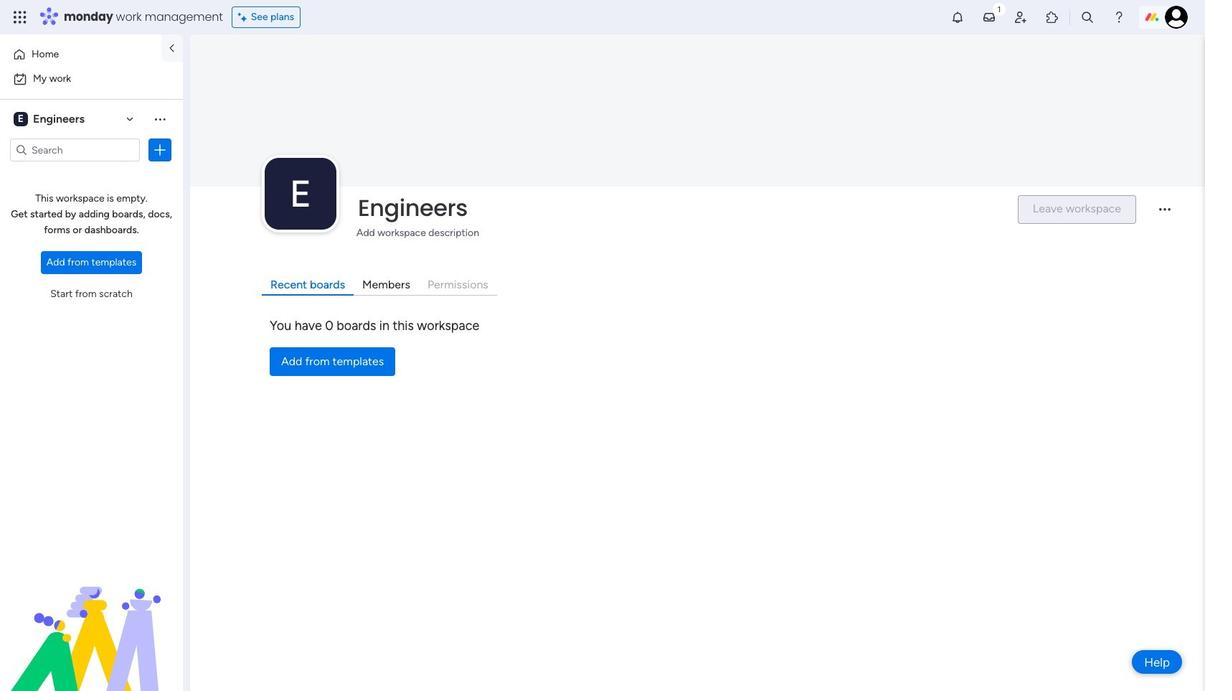 Task type: describe. For each thing, give the bounding box(es) containing it.
help image
[[1112, 10, 1127, 24]]

see plans image
[[238, 9, 251, 25]]

invite members image
[[1014, 10, 1028, 24]]

search everything image
[[1081, 10, 1095, 24]]

jacob simon image
[[1165, 6, 1188, 29]]

monday marketplace image
[[1046, 10, 1060, 24]]

lottie animation element
[[0, 546, 183, 691]]

Search in workspace field
[[30, 142, 120, 158]]



Task type: locate. For each thing, give the bounding box(es) containing it.
workspace selection element
[[14, 111, 87, 128]]

1 option from the top
[[9, 43, 153, 66]]

1 horizontal spatial workspace image
[[265, 158, 337, 230]]

v2 ellipsis image
[[1160, 208, 1171, 221]]

1 vertical spatial workspace image
[[265, 158, 337, 230]]

0 vertical spatial option
[[9, 43, 153, 66]]

1 vertical spatial option
[[9, 67, 174, 90]]

0 vertical spatial workspace image
[[14, 111, 28, 127]]

0 horizontal spatial workspace image
[[14, 111, 28, 127]]

option up workspace selection element
[[9, 67, 174, 90]]

options image
[[153, 143, 167, 157]]

workspace options image
[[153, 112, 167, 126]]

option down select product icon
[[9, 43, 153, 66]]

lottie animation image
[[0, 546, 183, 691]]

workspace image
[[14, 111, 28, 127], [265, 158, 337, 230]]

option
[[9, 43, 153, 66], [9, 67, 174, 90]]

1 image
[[993, 1, 1006, 17]]

update feed image
[[982, 10, 997, 24]]

notifications image
[[951, 10, 965, 24]]

None field
[[354, 193, 1006, 223]]

select product image
[[13, 10, 27, 24]]

2 option from the top
[[9, 67, 174, 90]]



Task type: vqa. For each thing, say whether or not it's contained in the screenshot.
public board image
no



